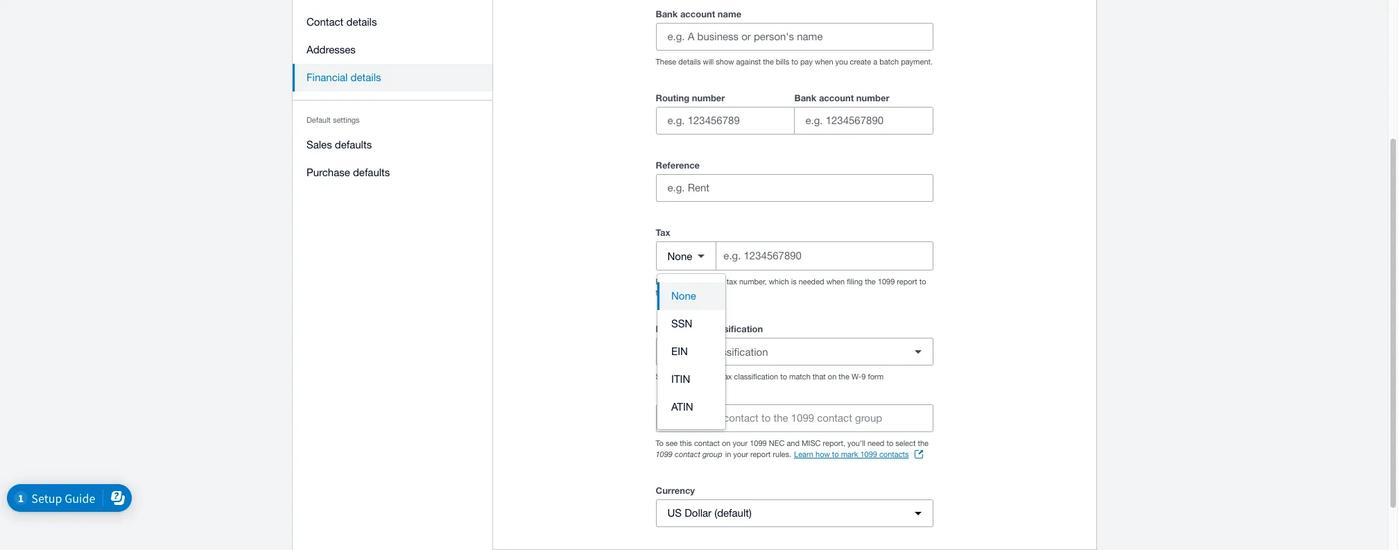 Task type: locate. For each thing, give the bounding box(es) containing it.
group left in
[[703, 450, 723, 459]]

1 vertical spatial report
[[751, 450, 771, 459]]

details left the will at the right
[[679, 58, 701, 66]]

need
[[868, 439, 885, 448]]

classification up the select a classification
[[707, 323, 764, 334]]

sales
[[306, 139, 332, 151]]

0 vertical spatial defaults
[[335, 139, 372, 151]]

bank
[[656, 8, 678, 19], [795, 92, 817, 103]]

us
[[668, 507, 682, 519]]

details right the contact
[[346, 16, 377, 28]]

pay
[[801, 58, 813, 66]]

1 vertical spatial when
[[827, 278, 845, 286]]

report right filing
[[897, 278, 918, 286]]

your right in
[[734, 450, 749, 459]]

1099 right filing
[[878, 278, 895, 286]]

0 vertical spatial a
[[874, 58, 878, 66]]

contact up report,
[[818, 412, 853, 424]]

0 vertical spatial none
[[668, 250, 693, 262]]

contact
[[724, 412, 759, 424], [818, 412, 853, 424], [695, 439, 720, 448], [675, 450, 701, 459]]

tax
[[656, 227, 671, 238]]

batch
[[880, 58, 899, 66]]

learn how to mark 1099 contacts link
[[795, 449, 923, 460]]

show
[[716, 58, 735, 66]]

0 vertical spatial bank
[[656, 8, 678, 19]]

group
[[656, 90, 934, 135], [658, 274, 726, 430]]

classification inside popup button
[[708, 346, 769, 358]]

itin button
[[658, 366, 726, 393]]

details inside button
[[351, 71, 381, 83]]

1 horizontal spatial on
[[828, 373, 837, 381]]

0 vertical spatial report
[[897, 278, 918, 286]]

on
[[828, 373, 837, 381], [722, 439, 731, 448]]

details for contact
[[346, 16, 377, 28]]

reference group
[[656, 157, 934, 202]]

menu containing contact details
[[292, 0, 493, 195]]

itin
[[672, 373, 691, 385]]

report down the nec at right
[[751, 450, 771, 459]]

1 vertical spatial defaults
[[353, 167, 390, 178]]

tax right federal
[[722, 373, 732, 381]]

the inside to see this contact on your 1099 nec and misc report, you'll need to select the 1099 contact group in your report rules. learn how to mark 1099 contacts
[[918, 439, 929, 448]]

on right that
[[828, 373, 837, 381]]

none inside button
[[672, 290, 697, 302]]

tax left number,
[[727, 278, 738, 286]]

1 horizontal spatial bank
[[795, 92, 817, 103]]

none down tax
[[668, 250, 693, 262]]

classification
[[707, 323, 764, 334], [708, 346, 769, 358], [735, 373, 779, 381]]

classification for federal tax classification
[[707, 323, 764, 334]]

needed
[[799, 278, 825, 286]]

1 vertical spatial account
[[819, 92, 854, 103]]

when left filing
[[827, 278, 845, 286]]

tax up ein button
[[691, 323, 704, 334]]

1 vertical spatial classification
[[708, 346, 769, 358]]

contact
[[306, 16, 343, 28]]

defaults down the settings
[[335, 139, 372, 151]]

financial details
[[306, 71, 381, 83]]

account left name
[[681, 8, 716, 19]]

number up bank account number field
[[857, 92, 890, 103]]

1 vertical spatial your
[[733, 439, 748, 448]]

contact up in
[[724, 412, 759, 424]]

when
[[815, 58, 834, 66], [827, 278, 845, 286]]

a left batch
[[874, 58, 878, 66]]

specify
[[656, 373, 682, 381]]

select
[[668, 346, 697, 358]]

menu
[[292, 0, 493, 195]]

currency
[[656, 485, 695, 496]]

1099 up misc
[[792, 412, 815, 424]]

0 horizontal spatial this
[[680, 439, 692, 448]]

the left bills
[[764, 58, 774, 66]]

0 horizontal spatial number
[[692, 92, 725, 103]]

details inside button
[[346, 16, 377, 28]]

to left pay
[[792, 58, 799, 66]]

2 vertical spatial classification
[[735, 373, 779, 381]]

1 vertical spatial tax
[[691, 323, 704, 334]]

the down enter
[[656, 289, 667, 297]]

on up in
[[722, 439, 731, 448]]

0 horizontal spatial a
[[700, 346, 706, 358]]

classification down federal tax classification
[[708, 346, 769, 358]]

this
[[704, 412, 721, 424], [680, 439, 692, 448]]

addresses button
[[292, 36, 493, 64]]

contact down add
[[695, 439, 720, 448]]

0 horizontal spatial group
[[703, 450, 723, 459]]

0 vertical spatial when
[[815, 58, 834, 66]]

add
[[682, 412, 702, 424]]

your inside the enter your contact's tax number, which is needed when filing the 1099 report to the irs.
[[676, 278, 691, 286]]

0 vertical spatial classification
[[707, 323, 764, 334]]

number
[[692, 92, 725, 103], [857, 92, 890, 103]]

create
[[850, 58, 872, 66]]

0 horizontal spatial on
[[722, 439, 731, 448]]

to inside the enter your contact's tax number, which is needed when filing the 1099 report to the irs.
[[920, 278, 927, 286]]

0 horizontal spatial bank
[[656, 8, 678, 19]]

0 horizontal spatial account
[[681, 8, 716, 19]]

1 vertical spatial on
[[722, 439, 731, 448]]

1099 inside the enter your contact's tax number, which is needed when filing the 1099 report to the irs.
[[878, 278, 895, 286]]

0 vertical spatial details
[[346, 16, 377, 28]]

1 vertical spatial details
[[679, 58, 701, 66]]

1 vertical spatial none
[[672, 290, 697, 302]]

bank down pay
[[795, 92, 817, 103]]

0 vertical spatial your
[[676, 278, 691, 286]]

tax inside the enter your contact's tax number, which is needed when filing the 1099 report to the irs.
[[727, 278, 738, 286]]

this right see
[[680, 439, 692, 448]]

account
[[681, 8, 716, 19], [819, 92, 854, 103]]

the
[[764, 58, 774, 66], [866, 278, 876, 286], [656, 289, 667, 297], [684, 373, 694, 381], [839, 373, 850, 381], [774, 412, 789, 424], [918, 439, 929, 448]]

classification left match on the right of page
[[735, 373, 779, 381]]

this right add
[[704, 412, 721, 424]]

account for number
[[819, 92, 854, 103]]

none
[[668, 250, 693, 262], [672, 290, 697, 302]]

sales defaults button
[[292, 131, 493, 159]]

1 vertical spatial this
[[680, 439, 692, 448]]

name
[[718, 8, 742, 19]]

0 vertical spatial account
[[681, 8, 716, 19]]

to see this contact on your 1099 nec and misc report, you'll need to select the 1099 contact group in your report rules. learn how to mark 1099 contacts
[[656, 439, 929, 459]]

group
[[856, 412, 883, 424], [703, 450, 723, 459]]

a
[[874, 58, 878, 66], [700, 346, 706, 358]]

defaults for sales defaults
[[335, 139, 372, 151]]

2 vertical spatial details
[[351, 71, 381, 83]]

account up bank account number field
[[819, 92, 854, 103]]

learn
[[795, 450, 814, 459]]

group up the need
[[856, 412, 883, 424]]

1 vertical spatial bank
[[795, 92, 817, 103]]

1 vertical spatial group
[[703, 450, 723, 459]]

the up the nec at right
[[774, 412, 789, 424]]

is
[[792, 278, 797, 286]]

default
[[306, 116, 331, 124]]

group containing routing number
[[656, 90, 934, 135]]

select a classification button
[[656, 338, 934, 366]]

federal tax classification
[[656, 323, 764, 334]]

when left you
[[815, 58, 834, 66]]

atin
[[672, 401, 694, 413]]

report
[[897, 278, 918, 286], [751, 450, 771, 459]]

1 horizontal spatial a
[[874, 58, 878, 66]]

contact down see
[[675, 450, 701, 459]]

your up irs.
[[676, 278, 691, 286]]

0 vertical spatial group
[[856, 412, 883, 424]]

mark
[[842, 450, 859, 459]]

misc
[[802, 439, 821, 448]]

the right filing
[[866, 278, 876, 286]]

to up the nec at right
[[762, 412, 771, 424]]

list box
[[658, 274, 726, 430]]

add this contact to the 1099 contact group
[[682, 412, 883, 424]]

rules.
[[773, 450, 792, 459]]

1 horizontal spatial number
[[857, 92, 890, 103]]

bills
[[776, 58, 790, 66]]

that
[[813, 373, 826, 381]]

2 vertical spatial your
[[734, 450, 749, 459]]

0 horizontal spatial report
[[751, 450, 771, 459]]

routing number
[[656, 92, 725, 103]]

defaults down sales defaults button
[[353, 167, 390, 178]]

addresses
[[306, 44, 356, 56]]

0 vertical spatial group
[[656, 90, 934, 135]]

financial details button
[[292, 64, 493, 92]]

your left the nec at right
[[733, 439, 748, 448]]

none down enter
[[672, 290, 697, 302]]

none inside popup button
[[668, 250, 693, 262]]

a right select
[[700, 346, 706, 358]]

bank for bank account name
[[656, 8, 678, 19]]

1 vertical spatial a
[[700, 346, 706, 358]]

to
[[792, 58, 799, 66], [920, 278, 927, 286], [781, 373, 788, 381], [762, 412, 771, 424], [887, 439, 894, 448], [833, 450, 839, 459]]

2 vertical spatial tax
[[722, 373, 732, 381]]

1 number from the left
[[692, 92, 725, 103]]

0 vertical spatial tax
[[727, 278, 738, 286]]

1 vertical spatial group
[[658, 274, 726, 430]]

contact's
[[693, 278, 725, 286]]

enter your contact's tax number, which is needed when filing the 1099 report to the irs.
[[656, 278, 927, 297]]

details down "addresses" button
[[351, 71, 381, 83]]

tax
[[727, 278, 738, 286], [691, 323, 704, 334], [722, 373, 732, 381]]

details
[[346, 16, 377, 28], [679, 58, 701, 66], [351, 71, 381, 83]]

9
[[862, 373, 866, 381]]

1 horizontal spatial report
[[897, 278, 918, 286]]

0 vertical spatial this
[[704, 412, 721, 424]]

bank up these
[[656, 8, 678, 19]]

defaults for purchase defaults
[[353, 167, 390, 178]]

these details will show against the bills to pay when you create a batch payment.
[[656, 58, 933, 66]]

none button
[[657, 242, 717, 270]]

the right select
[[918, 439, 929, 448]]

bank account number
[[795, 92, 890, 103]]

on inside to see this contact on your 1099 nec and misc report, you'll need to select the 1099 contact group in your report rules. learn how to mark 1099 contacts
[[722, 439, 731, 448]]

to right filing
[[920, 278, 927, 286]]

1 horizontal spatial this
[[704, 412, 721, 424]]

1 horizontal spatial account
[[819, 92, 854, 103]]

number up the routing number field
[[692, 92, 725, 103]]



Task type: vqa. For each thing, say whether or not it's contained in the screenshot.
DETAILS related to Contact
yes



Task type: describe. For each thing, give the bounding box(es) containing it.
payment.
[[902, 58, 933, 66]]

report,
[[823, 439, 846, 448]]

group containing none
[[658, 274, 726, 430]]

details for these
[[679, 58, 701, 66]]

to up contacts
[[887, 439, 894, 448]]

these
[[656, 58, 677, 66]]

none button
[[658, 282, 726, 310]]

report inside the enter your contact's tax number, which is needed when filing the 1099 report to the irs.
[[897, 278, 918, 286]]

the left federal
[[684, 373, 694, 381]]

will
[[703, 58, 714, 66]]

Bank account number field
[[795, 108, 933, 134]]

match
[[790, 373, 811, 381]]

contact details
[[306, 16, 377, 28]]

how
[[816, 450, 831, 459]]

contacts
[[880, 450, 909, 459]]

ein
[[672, 346, 688, 357]]

1099 down to
[[656, 450, 673, 459]]

1099 left the nec at right
[[750, 439, 767, 448]]

which
[[769, 278, 789, 286]]

number,
[[740, 278, 767, 286]]

purchase defaults
[[306, 167, 390, 178]]

list box containing none
[[658, 274, 726, 430]]

a inside popup button
[[700, 346, 706, 358]]

us dollar (default)
[[668, 507, 752, 519]]

group inside to see this contact on your 1099 nec and misc report, you'll need to select the 1099 contact group in your report rules. learn how to mark 1099 contacts
[[703, 450, 723, 459]]

tax for tax
[[727, 278, 738, 286]]

federal
[[697, 373, 720, 381]]

see
[[666, 439, 678, 448]]

irs.
[[669, 289, 683, 297]]

enter
[[656, 278, 674, 286]]

0 vertical spatial on
[[828, 373, 837, 381]]

dollar
[[685, 507, 712, 519]]

financial
[[306, 71, 348, 83]]

to down report,
[[833, 450, 839, 459]]

Routing number field
[[657, 108, 794, 134]]

1 horizontal spatial group
[[856, 412, 883, 424]]

select
[[896, 439, 916, 448]]

federal
[[656, 323, 688, 334]]

purchase defaults button
[[292, 159, 493, 187]]

none for none button at the bottom
[[672, 290, 697, 302]]

against
[[737, 58, 761, 66]]

nec
[[769, 439, 785, 448]]

1099 down the need
[[861, 450, 878, 459]]

w-
[[852, 373, 862, 381]]

form
[[868, 373, 884, 381]]

details for financial
[[351, 71, 381, 83]]

select a classification
[[668, 346, 769, 358]]

contact details button
[[292, 8, 493, 36]]

none for none popup button
[[668, 250, 693, 262]]

report inside to see this contact on your 1099 nec and misc report, you'll need to select the 1099 contact group in your report rules. learn how to mark 1099 contacts
[[751, 450, 771, 459]]

sales defaults
[[306, 139, 372, 151]]

2 number from the left
[[857, 92, 890, 103]]

you'll
[[848, 439, 866, 448]]

default settings
[[306, 116, 360, 124]]

in
[[726, 450, 732, 459]]

you
[[836, 58, 848, 66]]

tax for federal tax classification
[[722, 373, 732, 381]]

Tax text field
[[723, 243, 933, 269]]

to left match on the right of page
[[781, 373, 788, 381]]

Reference field
[[657, 175, 933, 201]]

(default)
[[715, 507, 752, 519]]

bank for bank account number
[[795, 92, 817, 103]]

ein button
[[658, 338, 726, 366]]

atin button
[[658, 393, 726, 421]]

this inside to see this contact on your 1099 nec and misc report, you'll need to select the 1099 contact group in your report rules. learn how to mark 1099 contacts
[[680, 439, 692, 448]]

specify the federal tax classification to match that on the w-9 form
[[656, 373, 884, 381]]

bank account name
[[656, 8, 742, 19]]

the left 'w-'
[[839, 373, 850, 381]]

ssn
[[672, 318, 693, 330]]

and
[[787, 439, 800, 448]]

reference
[[656, 160, 700, 171]]

Bank account name field
[[657, 24, 933, 50]]

ssn button
[[658, 310, 726, 338]]

purchase
[[306, 167, 350, 178]]

to
[[656, 439, 664, 448]]

account for name
[[681, 8, 716, 19]]

classification for select a classification
[[708, 346, 769, 358]]

settings
[[333, 116, 360, 124]]

when inside the enter your contact's tax number, which is needed when filing the 1099 report to the irs.
[[827, 278, 845, 286]]

filing
[[847, 278, 863, 286]]

routing
[[656, 92, 690, 103]]



